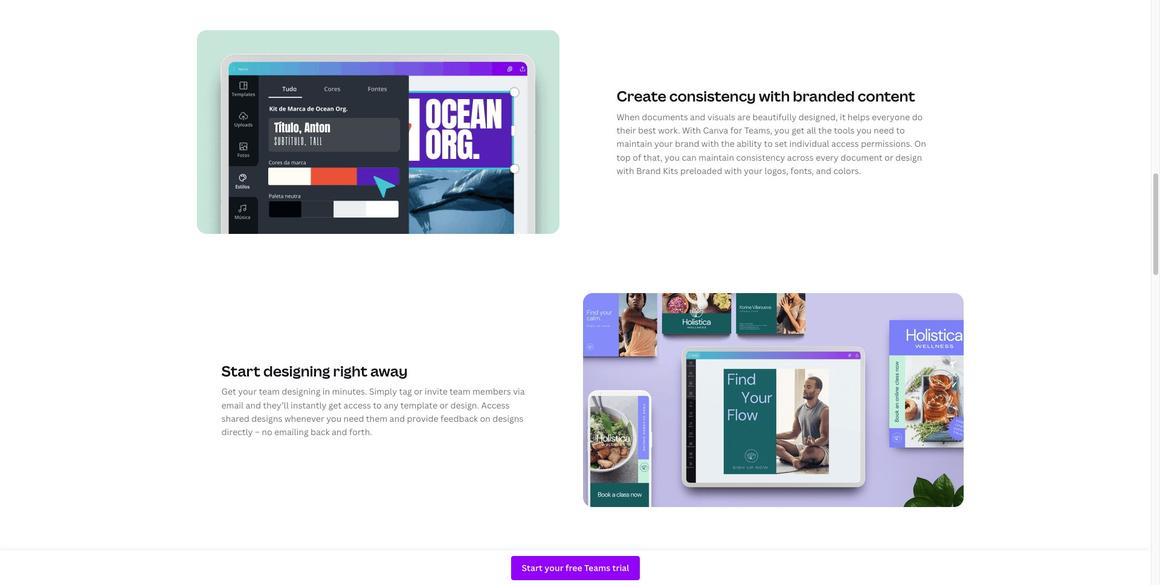 Task type: locate. For each thing, give the bounding box(es) containing it.
team up they'll
[[259, 386, 280, 397]]

0 horizontal spatial get
[[329, 399, 342, 411]]

beautifully
[[753, 111, 797, 122]]

2 horizontal spatial or
[[885, 152, 894, 163]]

to
[[897, 125, 905, 136], [764, 138, 773, 150], [373, 399, 382, 411]]

when
[[617, 111, 640, 122]]

designs
[[252, 413, 282, 424], [493, 413, 524, 424]]

with
[[682, 125, 701, 136]]

0 horizontal spatial need
[[344, 413, 364, 424]]

and
[[690, 111, 706, 122], [816, 165, 832, 177], [246, 399, 261, 411], [390, 413, 405, 424], [332, 426, 347, 438]]

1 horizontal spatial designs
[[493, 413, 524, 424]]

2 vertical spatial to
[[373, 399, 382, 411]]

members
[[473, 386, 511, 397]]

1 team from the left
[[259, 386, 280, 397]]

on
[[480, 413, 491, 424]]

preloaded
[[681, 165, 723, 177]]

minutes.
[[332, 386, 367, 397]]

get
[[792, 125, 805, 136], [329, 399, 342, 411]]

the
[[819, 125, 832, 136], [721, 138, 735, 150]]

access down tools at the right of the page
[[832, 138, 859, 150]]

the right all
[[819, 125, 832, 136]]

0 horizontal spatial designs
[[252, 413, 282, 424]]

or right tag
[[414, 386, 423, 397]]

0 vertical spatial designing
[[263, 361, 330, 381]]

your left the logos,
[[744, 165, 763, 177]]

2 vertical spatial your
[[238, 386, 257, 397]]

away
[[370, 361, 408, 381]]

1 vertical spatial designing
[[282, 386, 321, 397]]

0 vertical spatial maintain
[[617, 138, 652, 150]]

with up beautifully at the right of the page
[[759, 86, 790, 106]]

1 vertical spatial to
[[764, 138, 773, 150]]

to left set
[[764, 138, 773, 150]]

maintain up preloaded
[[699, 152, 735, 163]]

fonts,
[[791, 165, 814, 177]]

0 horizontal spatial the
[[721, 138, 735, 150]]

instantly
[[291, 399, 327, 411]]

get left all
[[792, 125, 805, 136]]

1 vertical spatial your
[[744, 165, 763, 177]]

2 horizontal spatial to
[[897, 125, 905, 136]]

designing
[[263, 361, 330, 381], [282, 386, 321, 397]]

1 vertical spatial need
[[344, 413, 364, 424]]

with
[[759, 86, 790, 106], [702, 138, 719, 150], [617, 165, 634, 177], [725, 165, 742, 177]]

get
[[222, 386, 236, 397]]

0 vertical spatial access
[[832, 138, 859, 150]]

they'll
[[263, 399, 289, 411]]

2 designs from the left
[[493, 413, 524, 424]]

0 horizontal spatial your
[[238, 386, 257, 397]]

1 designs from the left
[[252, 413, 282, 424]]

it
[[840, 111, 846, 122]]

design.
[[451, 399, 479, 411]]

document
[[841, 152, 883, 163]]

your
[[655, 138, 673, 150], [744, 165, 763, 177], [238, 386, 257, 397]]

for
[[731, 125, 743, 136]]

to down everyone
[[897, 125, 905, 136]]

can
[[682, 152, 697, 163]]

are
[[738, 111, 751, 122]]

1 horizontal spatial team
[[450, 386, 471, 397]]

1 horizontal spatial need
[[874, 125, 894, 136]]

designs up the "no"
[[252, 413, 282, 424]]

your down work.
[[655, 138, 673, 150]]

0 vertical spatial or
[[885, 152, 894, 163]]

documents
[[642, 111, 688, 122]]

in
[[323, 386, 330, 397]]

access inside start designing right away get your team designing in minutes. simply tag or invite team members via email and they'll instantly get access to any template or design. access shared designs whenever you need them and provide feedback on designs directly – no emailing back and forth.
[[344, 399, 371, 411]]

ability
[[737, 138, 762, 150]]

2 horizontal spatial your
[[744, 165, 763, 177]]

start
[[222, 361, 260, 381]]

logos,
[[765, 165, 789, 177]]

1 vertical spatial access
[[344, 399, 371, 411]]

simply
[[369, 386, 397, 397]]

1 vertical spatial get
[[329, 399, 342, 411]]

need up permissions.
[[874, 125, 894, 136]]

every
[[816, 152, 839, 163]]

0 vertical spatial to
[[897, 125, 905, 136]]

your right get
[[238, 386, 257, 397]]

maintain
[[617, 138, 652, 150], [699, 152, 735, 163]]

0 horizontal spatial team
[[259, 386, 280, 397]]

directly
[[222, 426, 253, 438]]

and up with
[[690, 111, 706, 122]]

1 vertical spatial consistency
[[737, 152, 785, 163]]

get down "in"
[[329, 399, 342, 411]]

access inside create consistency with branded content when documents and visuals are beautifully designed, it helps everyone do their best work. with canva for teams, you get all the tools you need to maintain your brand with the ability to set individual access permissions. on top of that, you can maintain consistency across every document or design with brand kits preloaded with your logos, fonts, and colors.
[[832, 138, 859, 150]]

need up forth.
[[344, 413, 364, 424]]

team
[[259, 386, 280, 397], [450, 386, 471, 397]]

or down permissions.
[[885, 152, 894, 163]]

designing up "in"
[[263, 361, 330, 381]]

0 vertical spatial your
[[655, 138, 673, 150]]

individual
[[790, 138, 830, 150]]

on
[[915, 138, 927, 150]]

need
[[874, 125, 894, 136], [344, 413, 364, 424]]

designs down access
[[493, 413, 524, 424]]

designing up instantly at the bottom of page
[[282, 386, 321, 397]]

or down invite
[[440, 399, 448, 411]]

consistency up visuals
[[670, 86, 756, 106]]

or
[[885, 152, 894, 163], [414, 386, 423, 397], [440, 399, 448, 411]]

content
[[858, 86, 916, 106]]

no
[[262, 426, 272, 438]]

designed,
[[799, 111, 838, 122]]

maintain up of
[[617, 138, 652, 150]]

0 horizontal spatial access
[[344, 399, 371, 411]]

permissions.
[[861, 138, 913, 150]]

teams,
[[745, 125, 773, 136]]

access
[[832, 138, 859, 150], [344, 399, 371, 411]]

0 vertical spatial need
[[874, 125, 894, 136]]

team up design.
[[450, 386, 471, 397]]

1 vertical spatial or
[[414, 386, 423, 397]]

start designing right away get your team designing in minutes. simply tag or invite team members via email and they'll instantly get access to any template or design. access shared designs whenever you need them and provide feedback on designs directly – no emailing back and forth.
[[222, 361, 525, 438]]

1 horizontal spatial or
[[440, 399, 448, 411]]

0 horizontal spatial to
[[373, 399, 382, 411]]

the down for
[[721, 138, 735, 150]]

1 horizontal spatial the
[[819, 125, 832, 136]]

them
[[366, 413, 388, 424]]

1 horizontal spatial to
[[764, 138, 773, 150]]

consistency down ability
[[737, 152, 785, 163]]

access down minutes.
[[344, 399, 371, 411]]

0 vertical spatial get
[[792, 125, 805, 136]]

access
[[481, 399, 510, 411]]

you up 'back'
[[327, 413, 342, 424]]

you
[[775, 125, 790, 136], [857, 125, 872, 136], [665, 152, 680, 163], [327, 413, 342, 424]]

to up "them"
[[373, 399, 382, 411]]

brand
[[675, 138, 700, 150]]

0 vertical spatial consistency
[[670, 86, 756, 106]]

1 horizontal spatial access
[[832, 138, 859, 150]]

1 horizontal spatial maintain
[[699, 152, 735, 163]]

1 vertical spatial maintain
[[699, 152, 735, 163]]

consistency
[[670, 86, 756, 106], [737, 152, 785, 163]]

of
[[633, 152, 642, 163]]

1 horizontal spatial get
[[792, 125, 805, 136]]



Task type: describe. For each thing, give the bounding box(es) containing it.
tools
[[834, 125, 855, 136]]

1 horizontal spatial your
[[655, 138, 673, 150]]

and right 'email'
[[246, 399, 261, 411]]

back
[[311, 426, 330, 438]]

set
[[775, 138, 788, 150]]

or inside create consistency with branded content when documents and visuals are beautifully designed, it helps everyone do their best work. with canva for teams, you get all the tools you need to maintain your brand with the ability to set individual access permissions. on top of that, you can maintain consistency across every document or design with brand kits preloaded with your logos, fonts, and colors.
[[885, 152, 894, 163]]

canva
[[703, 125, 729, 136]]

their
[[617, 125, 636, 136]]

provide
[[407, 413, 439, 424]]

all
[[807, 125, 817, 136]]

best
[[638, 125, 656, 136]]

that,
[[644, 152, 663, 163]]

forth.
[[349, 426, 372, 438]]

get inside create consistency with branded content when documents and visuals are beautifully designed, it helps everyone do their best work. with canva for teams, you get all the tools you need to maintain your brand with the ability to set individual access permissions. on top of that, you can maintain consistency across every document or design with brand kits preloaded with your logos, fonts, and colors.
[[792, 125, 805, 136]]

emailing
[[274, 426, 309, 438]]

design
[[896, 152, 922, 163]]

feedback
[[441, 413, 478, 424]]

with down canva
[[702, 138, 719, 150]]

everyone
[[872, 111, 910, 122]]

brand
[[636, 165, 661, 177]]

with down ability
[[725, 165, 742, 177]]

template
[[401, 399, 438, 411]]

via
[[513, 386, 525, 397]]

you inside start designing right away get your team designing in minutes. simply tag or invite team members via email and they'll instantly get access to any template or design. access shared designs whenever you need them and provide feedback on designs directly – no emailing back and forth.
[[327, 413, 342, 424]]

to inside start designing right away get your team designing in minutes. simply tag or invite team members via email and they'll instantly get access to any template or design. access shared designs whenever you need them and provide feedback on designs directly – no emailing back and forth.
[[373, 399, 382, 411]]

0 vertical spatial the
[[819, 125, 832, 136]]

whenever
[[284, 413, 324, 424]]

0 horizontal spatial or
[[414, 386, 423, 397]]

across
[[787, 152, 814, 163]]

you up the kits
[[665, 152, 680, 163]]

colors.
[[834, 165, 861, 177]]

helps
[[848, 111, 870, 122]]

visuals
[[708, 111, 736, 122]]

create consistency with branded content when documents and visuals are beautifully designed, it helps everyone do their best work. with canva for teams, you get all the tools you need to maintain your brand with the ability to set individual access permissions. on top of that, you can maintain consistency across every document or design with brand kits preloaded with your logos, fonts, and colors.
[[617, 86, 927, 177]]

create
[[617, 86, 667, 106]]

any
[[384, 399, 399, 411]]

need inside start designing right away get your team designing in minutes. simply tag or invite team members via email and they'll instantly get access to any template or design. access shared designs whenever you need them and provide feedback on designs directly – no emailing back and forth.
[[344, 413, 364, 424]]

and down any
[[390, 413, 405, 424]]

and down every
[[816, 165, 832, 177]]

tag
[[399, 386, 412, 397]]

2 team from the left
[[450, 386, 471, 397]]

shared
[[222, 413, 250, 424]]

and right 'back'
[[332, 426, 347, 438]]

1 vertical spatial the
[[721, 138, 735, 150]]

top
[[617, 152, 631, 163]]

work.
[[658, 125, 680, 136]]

branded
[[793, 86, 855, 106]]

get inside start designing right away get your team designing in minutes. simply tag or invite team members via email and they'll instantly get access to any template or design. access shared designs whenever you need them and provide feedback on designs directly – no emailing back and forth.
[[329, 399, 342, 411]]

do
[[912, 111, 923, 122]]

email
[[222, 399, 244, 411]]

2 vertical spatial or
[[440, 399, 448, 411]]

invite
[[425, 386, 448, 397]]

need inside create consistency with branded content when documents and visuals are beautifully designed, it helps everyone do their best work. with canva for teams, you get all the tools you need to maintain your brand with the ability to set individual access permissions. on top of that, you can maintain consistency across every document or design with brand kits preloaded with your logos, fonts, and colors.
[[874, 125, 894, 136]]

with down top
[[617, 165, 634, 177]]

0 horizontal spatial maintain
[[617, 138, 652, 150]]

you down the helps
[[857, 125, 872, 136]]

your inside start designing right away get your team designing in minutes. simply tag or invite team members via email and they'll instantly get access to any template or design. access shared designs whenever you need them and provide feedback on designs directly – no emailing back and forth.
[[238, 386, 257, 397]]

you up set
[[775, 125, 790, 136]]

kits
[[663, 165, 679, 177]]

–
[[255, 426, 260, 438]]

right
[[333, 361, 368, 381]]



Task type: vqa. For each thing, say whether or not it's contained in the screenshot.
to to the right
yes



